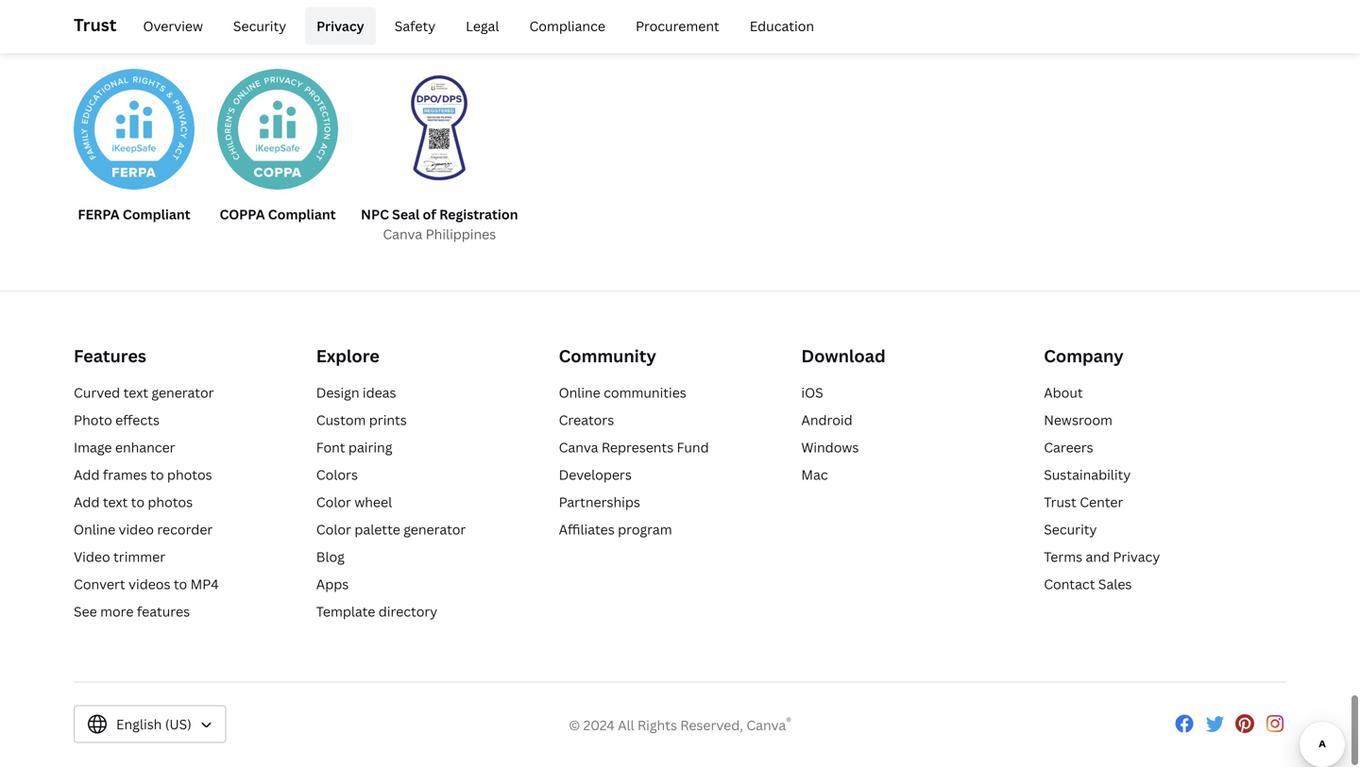 Task type: vqa. For each thing, say whether or not it's contained in the screenshot.
Invites on the left top of page
no



Task type: locate. For each thing, give the bounding box(es) containing it.
add up video
[[74, 494, 100, 512]]

0 horizontal spatial privacy
[[317, 17, 364, 35]]

company
[[1044, 345, 1124, 369]]

photos up recorder
[[148, 494, 193, 512]]

privacy inside about newsroom careers sustainability trust center security terms and privacy contact sales
[[1113, 549, 1160, 567]]

safety
[[395, 17, 436, 35]]

1 vertical spatial online
[[74, 521, 115, 539]]

palette
[[354, 521, 400, 539]]

curved
[[74, 385, 120, 402]]

1 vertical spatial to
[[131, 494, 145, 512]]

online
[[559, 385, 600, 402], [74, 521, 115, 539]]

0 horizontal spatial trust
[[74, 14, 117, 37]]

1 vertical spatial generator
[[403, 521, 466, 539]]

compliance for compliance
[[529, 17, 605, 35]]

creators link
[[559, 412, 614, 430]]

sustainability
[[1044, 467, 1131, 485]]

compliant right ferpa
[[123, 206, 190, 224]]

2 add from the top
[[74, 494, 100, 512]]

curved text generator photo effects image enhancer add frames to photos add text to photos online video recorder video trimmer convert videos to mp4 see more features
[[74, 385, 219, 622]]

features
[[74, 345, 146, 369]]

0 horizontal spatial compliant
[[123, 206, 190, 224]]

0 vertical spatial to
[[150, 467, 164, 485]]

to down the enhancer
[[150, 467, 164, 485]]

directory
[[379, 604, 437, 622]]

2 color from the top
[[316, 521, 351, 539]]

videos
[[129, 576, 170, 594]]

communities
[[604, 385, 686, 402]]

apps link
[[316, 576, 349, 594]]

canva represents fund link
[[559, 439, 709, 457]]

text
[[123, 385, 148, 402], [103, 494, 128, 512]]

compliant for coppa compliant
[[268, 206, 336, 224]]

2 vertical spatial canva
[[746, 718, 786, 735]]

canva down "seal" on the left of the page
[[383, 226, 422, 244]]

developers link
[[559, 467, 632, 485]]

ideas
[[363, 385, 396, 402]]

1 vertical spatial privacy
[[1113, 549, 1160, 567]]

npc seal of registration canva philippines
[[361, 206, 518, 244]]

0 horizontal spatial to
[[131, 494, 145, 512]]

template
[[316, 604, 375, 622]]

explore
[[316, 345, 380, 369]]

compliance for compliance certifications
[[74, 16, 207, 47]]

2 compliant from the left
[[268, 206, 336, 224]]

design ideas link
[[316, 385, 396, 402]]

to
[[150, 467, 164, 485], [131, 494, 145, 512], [174, 576, 187, 594]]

add down 'image'
[[74, 467, 100, 485]]

2 horizontal spatial canva
[[746, 718, 786, 735]]

compliance
[[74, 16, 207, 47], [529, 17, 605, 35]]

font
[[316, 439, 345, 457]]

English (US) button
[[74, 707, 226, 744]]

online up creators link
[[559, 385, 600, 402]]

wheel
[[354, 494, 392, 512]]

enhancer
[[115, 439, 175, 457]]

safety link
[[383, 8, 447, 45]]

1 vertical spatial security
[[1044, 521, 1097, 539]]

0 vertical spatial add
[[74, 467, 100, 485]]

newsroom link
[[1044, 412, 1112, 430]]

compliance link
[[518, 8, 617, 45]]

1 horizontal spatial trust
[[1044, 494, 1077, 512]]

1 horizontal spatial canva
[[559, 439, 598, 457]]

1 vertical spatial canva
[[559, 439, 598, 457]]

philippines
[[426, 226, 496, 244]]

0 vertical spatial canva
[[383, 226, 422, 244]]

1 horizontal spatial privacy
[[1113, 549, 1160, 567]]

0 horizontal spatial security link
[[222, 8, 298, 45]]

canva down creators on the left
[[559, 439, 598, 457]]

to up video
[[131, 494, 145, 512]]

generator up effects
[[151, 385, 214, 402]]

online inside curved text generator photo effects image enhancer add frames to photos add text to photos online video recorder video trimmer convert videos to mp4 see more features
[[74, 521, 115, 539]]

canva inside online communities creators canva represents fund developers partnerships affiliates program
[[559, 439, 598, 457]]

convert
[[74, 576, 125, 594]]

menu bar
[[124, 8, 826, 45]]

ios android windows mac
[[801, 385, 859, 485]]

2 horizontal spatial to
[[174, 576, 187, 594]]

online communities creators canva represents fund developers partnerships affiliates program
[[559, 385, 709, 539]]

0 horizontal spatial security
[[233, 17, 286, 35]]

security up terms
[[1044, 521, 1097, 539]]

center
[[1080, 494, 1123, 512]]

generator inside curved text generator photo effects image enhancer add frames to photos add text to photos online video recorder video trimmer convert videos to mp4 see more features
[[151, 385, 214, 402]]

careers link
[[1044, 439, 1093, 457]]

generator right palette
[[403, 521, 466, 539]]

online video recorder link
[[74, 521, 213, 539]]

add frames to photos link
[[74, 467, 212, 485]]

community
[[559, 345, 656, 369]]

affiliates
[[559, 521, 615, 539]]

color up the blog
[[316, 521, 351, 539]]

about newsroom careers sustainability trust center security terms and privacy contact sales
[[1044, 385, 1160, 594]]

creators
[[559, 412, 614, 430]]

1 horizontal spatial security
[[1044, 521, 1097, 539]]

compliant
[[123, 206, 190, 224], [268, 206, 336, 224]]

custom
[[316, 412, 366, 430]]

0 vertical spatial text
[[123, 385, 148, 402]]

0 vertical spatial photos
[[167, 467, 212, 485]]

1 horizontal spatial compliance
[[529, 17, 605, 35]]

trust
[[74, 14, 117, 37], [1044, 494, 1077, 512]]

canva
[[383, 226, 422, 244], [559, 439, 598, 457], [746, 718, 786, 735]]

0 horizontal spatial compliance
[[74, 16, 207, 47]]

2 vertical spatial to
[[174, 576, 187, 594]]

canva right reserved,
[[746, 718, 786, 735]]

sustainability link
[[1044, 467, 1131, 485]]

compliant right coppa
[[268, 206, 336, 224]]

1 compliant from the left
[[123, 206, 190, 224]]

0 horizontal spatial online
[[74, 521, 115, 539]]

privacy left safety
[[317, 17, 364, 35]]

to left mp4
[[174, 576, 187, 594]]

security link
[[222, 8, 298, 45], [1044, 521, 1097, 539]]

recorder
[[157, 521, 213, 539]]

blog
[[316, 549, 345, 567]]

partnerships
[[559, 494, 640, 512]]

canva inside npc seal of registration canva philippines
[[383, 226, 422, 244]]

trust down sustainability
[[1044, 494, 1077, 512]]

0 vertical spatial security link
[[222, 8, 298, 45]]

about link
[[1044, 385, 1083, 402]]

0 vertical spatial privacy
[[317, 17, 364, 35]]

photos down the enhancer
[[167, 467, 212, 485]]

text up effects
[[123, 385, 148, 402]]

0 vertical spatial color
[[316, 494, 351, 512]]

generator
[[151, 385, 214, 402], [403, 521, 466, 539]]

1 horizontal spatial security link
[[1044, 521, 1097, 539]]

text down frames
[[103, 494, 128, 512]]

1 horizontal spatial online
[[559, 385, 600, 402]]

1 horizontal spatial generator
[[403, 521, 466, 539]]

curved text generator link
[[74, 385, 214, 402]]

1 horizontal spatial compliant
[[268, 206, 336, 224]]

photo
[[74, 412, 112, 430]]

security left privacy link
[[233, 17, 286, 35]]

1 vertical spatial trust
[[1044, 494, 1077, 512]]

1 vertical spatial color
[[316, 521, 351, 539]]

mac
[[801, 467, 828, 485]]

compliance inside menu bar
[[529, 17, 605, 35]]

terms and privacy link
[[1044, 549, 1160, 567]]

trust left overview link
[[74, 14, 117, 37]]

0 vertical spatial online
[[559, 385, 600, 402]]

overview link
[[132, 8, 214, 45]]

security link left privacy link
[[222, 8, 298, 45]]

color down colors
[[316, 494, 351, 512]]

0 horizontal spatial generator
[[151, 385, 214, 402]]

registration
[[439, 206, 518, 224]]

1 horizontal spatial to
[[150, 467, 164, 485]]

more
[[100, 604, 134, 622]]

reserved,
[[680, 718, 743, 735]]

0 horizontal spatial canva
[[383, 226, 422, 244]]

0 vertical spatial security
[[233, 17, 286, 35]]

1 vertical spatial add
[[74, 494, 100, 512]]

1 add from the top
[[74, 467, 100, 485]]

security link up terms
[[1044, 521, 1097, 539]]

color
[[316, 494, 351, 512], [316, 521, 351, 539]]

privacy up the sales
[[1113, 549, 1160, 567]]

convert videos to mp4 link
[[74, 576, 219, 594]]

online up video
[[74, 521, 115, 539]]

photos
[[167, 467, 212, 485], [148, 494, 193, 512]]

0 vertical spatial generator
[[151, 385, 214, 402]]



Task type: describe. For each thing, give the bounding box(es) containing it.
about
[[1044, 385, 1083, 402]]

®
[[786, 715, 791, 730]]

canva inside © 2024 all rights reserved, canva ®
[[746, 718, 786, 735]]

video
[[119, 521, 154, 539]]

mp4
[[190, 576, 219, 594]]

npc
[[361, 206, 389, 224]]

developers
[[559, 467, 632, 485]]

template directory link
[[316, 604, 437, 622]]

and
[[1086, 549, 1110, 567]]

mac link
[[801, 467, 828, 485]]

online communities link
[[559, 385, 686, 402]]

download
[[801, 345, 886, 369]]

procurement
[[636, 17, 719, 35]]

trust center link
[[1044, 494, 1123, 512]]

frames
[[103, 467, 147, 485]]

security inside menu bar
[[233, 17, 286, 35]]

prints
[[369, 412, 407, 430]]

ios link
[[801, 385, 823, 402]]

newsroom
[[1044, 412, 1112, 430]]

fund
[[677, 439, 709, 457]]

of
[[423, 206, 436, 224]]

represents
[[601, 439, 674, 457]]

design ideas custom prints font pairing colors color wheel color palette generator blog apps template directory
[[316, 385, 466, 622]]

android link
[[801, 412, 853, 430]]

online inside online communities creators canva represents fund developers partnerships affiliates program
[[559, 385, 600, 402]]

design
[[316, 385, 359, 402]]

1 vertical spatial security link
[[1044, 521, 1097, 539]]

security inside about newsroom careers sustainability trust center security terms and privacy contact sales
[[1044, 521, 1097, 539]]

© 2024 all rights reserved, canva ®
[[569, 715, 791, 735]]

features
[[137, 604, 190, 622]]

ferpa compliant
[[78, 206, 190, 224]]

coppa compliant
[[220, 206, 336, 224]]

1 color from the top
[[316, 494, 351, 512]]

font pairing link
[[316, 439, 392, 457]]

sales
[[1098, 576, 1132, 594]]

education link
[[738, 8, 826, 45]]

privacy inside menu bar
[[317, 17, 364, 35]]

ios
[[801, 385, 823, 402]]

trimmer
[[113, 549, 165, 567]]

privacy link
[[305, 8, 376, 45]]

photo effects link
[[74, 412, 160, 430]]

contact
[[1044, 576, 1095, 594]]

all
[[618, 718, 634, 735]]

1 vertical spatial text
[[103, 494, 128, 512]]

color palette generator link
[[316, 521, 466, 539]]

english (us)
[[116, 716, 191, 734]]

certifications
[[212, 16, 363, 47]]

coppa
[[220, 206, 265, 224]]

program
[[618, 521, 672, 539]]

2024
[[583, 718, 615, 735]]

0 vertical spatial trust
[[74, 14, 117, 37]]

pairing
[[348, 439, 392, 457]]

(us)
[[165, 716, 191, 734]]

add text to photos link
[[74, 494, 193, 512]]

legal link
[[454, 8, 510, 45]]

legal
[[466, 17, 499, 35]]

menu bar containing overview
[[124, 8, 826, 45]]

compliant for ferpa compliant
[[123, 206, 190, 224]]

terms
[[1044, 549, 1082, 567]]

contact sales link
[[1044, 576, 1132, 594]]

see more features link
[[74, 604, 190, 622]]

video
[[74, 549, 110, 567]]

1 vertical spatial photos
[[148, 494, 193, 512]]

compliance certifications
[[74, 16, 363, 47]]

windows link
[[801, 439, 859, 457]]

careers
[[1044, 439, 1093, 457]]

effects
[[115, 412, 160, 430]]

overview
[[143, 17, 203, 35]]

image
[[74, 439, 112, 457]]

see
[[74, 604, 97, 622]]

rights
[[637, 718, 677, 735]]

colors link
[[316, 467, 358, 485]]

procurement link
[[624, 8, 731, 45]]

english
[[116, 716, 162, 734]]

seal
[[392, 206, 420, 224]]

education
[[750, 17, 814, 35]]

generator inside design ideas custom prints font pairing colors color wheel color palette generator blog apps template directory
[[403, 521, 466, 539]]

windows
[[801, 439, 859, 457]]

apps
[[316, 576, 349, 594]]

trust inside about newsroom careers sustainability trust center security terms and privacy contact sales
[[1044, 494, 1077, 512]]

video trimmer link
[[74, 549, 165, 567]]

android
[[801, 412, 853, 430]]



